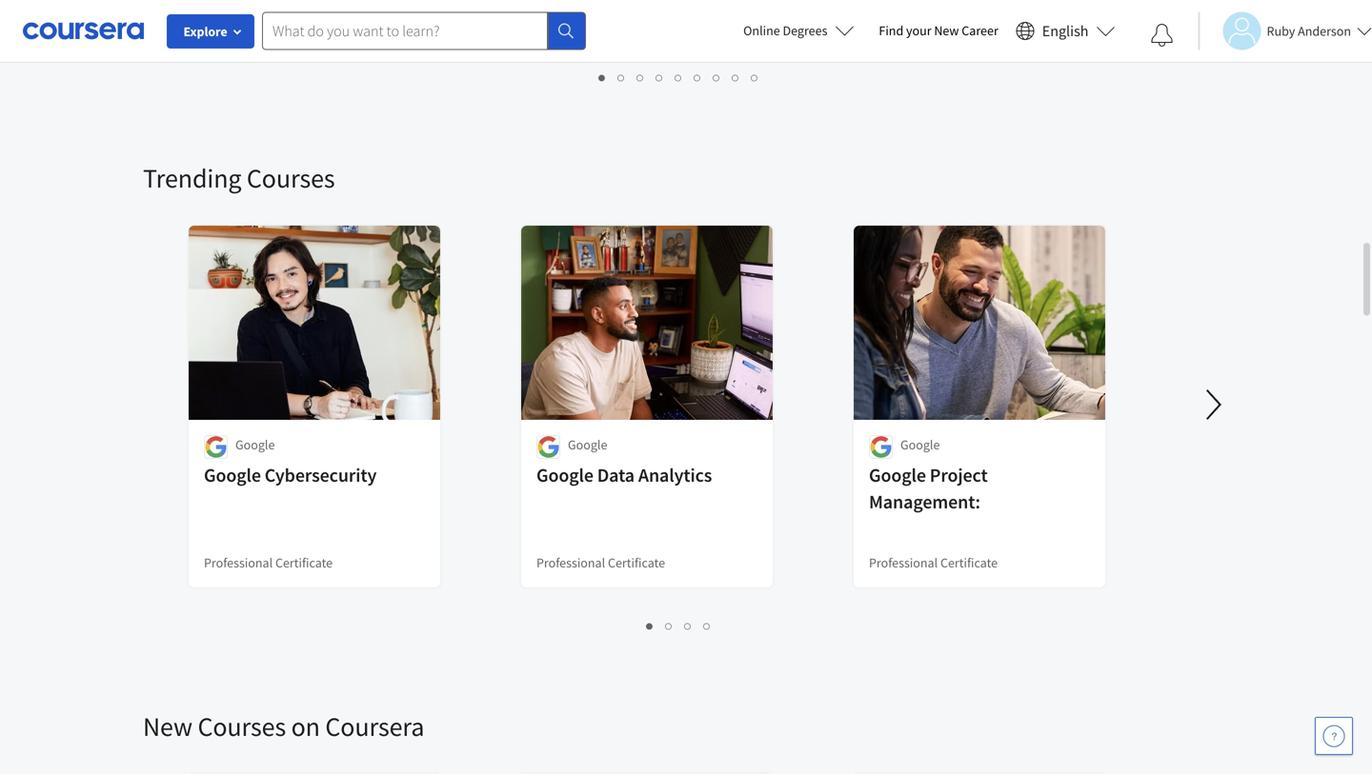 Task type: describe. For each thing, give the bounding box(es) containing it.
professional certificate for cybersecurity
[[204, 555, 333, 572]]

7 button
[[708, 66, 727, 88]]

1 inside trending courses carousel "element"
[[647, 617, 654, 635]]

1 university certificate link from the left
[[187, 0, 442, 41]]

coursera
[[325, 710, 424, 744]]

1 vertical spatial new
[[143, 710, 192, 744]]

your
[[906, 22, 932, 39]]

professional for google cybersecurity
[[204, 555, 273, 572]]

explore button
[[167, 14, 254, 49]]

degrees
[[783, 22, 828, 39]]

0 vertical spatial 1
[[599, 68, 607, 86]]

9 button
[[746, 66, 765, 88]]

university certificate for third university certificate link from right
[[204, 6, 320, 23]]

5 button
[[669, 66, 689, 88]]

university for 2nd university certificate link
[[537, 6, 593, 23]]

english
[[1042, 21, 1089, 41]]

1 list from the top
[[191, 66, 1167, 88]]

4 button for list inside trending courses carousel "element"'s 3 button
[[698, 615, 717, 637]]

courses for new
[[198, 710, 286, 744]]

google inside "google project management:"
[[869, 464, 926, 487]]

8 button
[[727, 66, 746, 88]]

on
[[291, 710, 320, 744]]

google image for google cybersecurity
[[204, 436, 228, 459]]

google left data
[[537, 464, 594, 487]]

management:
[[869, 490, 981, 514]]

trending courses
[[143, 162, 335, 195]]

university for third university certificate link from left
[[869, 6, 925, 23]]

professional for google project management:
[[869, 555, 938, 572]]

2 for 2nd list from the bottom of the page's 3 button
[[618, 68, 626, 86]]

google left cybersecurity
[[204, 464, 261, 487]]

trending
[[143, 162, 242, 195]]

find your new career
[[879, 22, 999, 39]]

career
[[962, 22, 999, 39]]

university certificate for third university certificate link from left
[[869, 6, 985, 23]]

university for third university certificate link from right
[[204, 6, 260, 23]]

google data analytics
[[537, 464, 712, 487]]

8
[[732, 68, 740, 86]]

google right google icon
[[901, 436, 940, 454]]

ruby
[[1267, 22, 1295, 40]]

help center image
[[1323, 725, 1346, 748]]

online
[[743, 22, 780, 39]]

professional certificate for data
[[537, 555, 665, 572]]

4 button for 2nd list from the bottom of the page's 3 button
[[650, 66, 669, 88]]

google up google cybersecurity
[[235, 436, 275, 454]]

2 button for list inside trending courses carousel "element"'s 3 button
[[660, 615, 679, 637]]

1 button for 2 button corresponding to 2nd list from the bottom of the page's 3 button
[[593, 66, 612, 88]]

project
[[930, 464, 988, 487]]

list inside trending courses carousel "element"
[[191, 615, 1167, 637]]

google cybersecurity
[[204, 464, 377, 487]]

next slide image
[[1191, 382, 1237, 428]]

2 for list inside trending courses carousel "element"'s 3 button
[[666, 617, 673, 635]]

google image
[[869, 436, 893, 459]]

3 university certificate link from the left
[[852, 0, 1107, 41]]

google project management:
[[869, 464, 988, 514]]

explore
[[183, 23, 227, 40]]

university certificate for 2nd university certificate link
[[537, 6, 653, 23]]



Task type: locate. For each thing, give the bounding box(es) containing it.
1 university certificate from the left
[[204, 6, 320, 23]]

university certificate link
[[187, 0, 442, 41], [519, 0, 775, 41], [852, 0, 1107, 41]]

1 vertical spatial courses
[[198, 710, 286, 744]]

professional certificate down management:
[[869, 555, 998, 572]]

What do you want to learn? text field
[[262, 12, 548, 50]]

data
[[597, 464, 635, 487]]

ruby anderson button
[[1198, 12, 1372, 50]]

1 button inside trending courses carousel "element"
[[641, 615, 660, 637]]

2 horizontal spatial university certificate
[[869, 6, 985, 23]]

0 vertical spatial 2 button
[[612, 66, 631, 88]]

4 button
[[650, 66, 669, 88], [698, 615, 717, 637]]

1 university from the left
[[204, 6, 260, 23]]

0 vertical spatial list
[[191, 66, 1167, 88]]

1 horizontal spatial university certificate
[[537, 6, 653, 23]]

0 horizontal spatial professional certificate
[[204, 555, 333, 572]]

0 horizontal spatial 3
[[637, 68, 645, 86]]

0 horizontal spatial 2 button
[[612, 66, 631, 88]]

0 vertical spatial 3
[[637, 68, 645, 86]]

1 horizontal spatial professional certificate
[[537, 555, 665, 572]]

show notifications image
[[1151, 24, 1174, 47]]

3 university from the left
[[869, 6, 925, 23]]

0 horizontal spatial 4
[[656, 68, 664, 86]]

0 vertical spatial new
[[934, 22, 959, 39]]

5
[[675, 68, 683, 86]]

1 vertical spatial 2
[[666, 617, 673, 635]]

new inside 'link'
[[934, 22, 959, 39]]

english button
[[1008, 0, 1123, 62]]

1 horizontal spatial 4
[[704, 617, 711, 635]]

0 vertical spatial 4 button
[[650, 66, 669, 88]]

3 inside trending courses carousel "element"
[[685, 617, 692, 635]]

0 horizontal spatial university
[[204, 6, 260, 23]]

0 horizontal spatial university certificate
[[204, 6, 320, 23]]

professional
[[204, 555, 273, 572], [537, 555, 605, 572], [869, 555, 938, 572]]

1 horizontal spatial 4 button
[[698, 615, 717, 637]]

2 button for 2nd list from the bottom of the page's 3 button
[[612, 66, 631, 88]]

new
[[934, 22, 959, 39], [143, 710, 192, 744]]

trending courses carousel element
[[143, 104, 1372, 653]]

2 google image from the left
[[537, 436, 560, 459]]

list
[[191, 66, 1167, 88], [191, 615, 1167, 637]]

1 vertical spatial 3 button
[[679, 615, 698, 637]]

2 university from the left
[[537, 6, 593, 23]]

1 horizontal spatial 3
[[685, 617, 692, 635]]

1 vertical spatial 3
[[685, 617, 692, 635]]

analytics
[[638, 464, 712, 487]]

9
[[751, 68, 759, 86]]

new courses on coursera carousel element
[[143, 653, 1372, 775]]

6
[[694, 68, 702, 86]]

2 professional certificate from the left
[[537, 555, 665, 572]]

0 horizontal spatial professional
[[204, 555, 273, 572]]

None search field
[[262, 12, 586, 50]]

2
[[618, 68, 626, 86], [666, 617, 673, 635]]

0 horizontal spatial new
[[143, 710, 192, 744]]

1 horizontal spatial university
[[537, 6, 593, 23]]

online degrees button
[[728, 10, 870, 51]]

0 horizontal spatial 1 button
[[593, 66, 612, 88]]

1 professional from the left
[[204, 555, 273, 572]]

3 professional from the left
[[869, 555, 938, 572]]

2 university certificate link from the left
[[519, 0, 775, 41]]

1 horizontal spatial 2
[[666, 617, 673, 635]]

3
[[637, 68, 645, 86], [685, 617, 692, 635]]

university
[[204, 6, 260, 23], [537, 6, 593, 23], [869, 6, 925, 23]]

1 vertical spatial 1 button
[[641, 615, 660, 637]]

ruby anderson
[[1267, 22, 1351, 40]]

0 horizontal spatial 4 button
[[650, 66, 669, 88]]

google image up google data analytics
[[537, 436, 560, 459]]

2 horizontal spatial university certificate link
[[852, 0, 1107, 41]]

2 horizontal spatial university
[[869, 6, 925, 23]]

3 for 2nd list from the bottom of the page
[[637, 68, 645, 86]]

professional certificate
[[204, 555, 333, 572], [537, 555, 665, 572], [869, 555, 998, 572]]

professional certificate down google cybersecurity
[[204, 555, 333, 572]]

2 horizontal spatial professional
[[869, 555, 938, 572]]

professional certificate down data
[[537, 555, 665, 572]]

university certificate
[[204, 6, 320, 23], [537, 6, 653, 23], [869, 6, 985, 23]]

1 horizontal spatial 1
[[647, 617, 654, 635]]

google image
[[204, 436, 228, 459], [537, 436, 560, 459]]

1 horizontal spatial 3 button
[[679, 615, 698, 637]]

4 for 2nd list from the bottom of the page
[[656, 68, 664, 86]]

1 horizontal spatial google image
[[537, 436, 560, 459]]

2 inside trending courses carousel "element"
[[666, 617, 673, 635]]

google image up google cybersecurity
[[204, 436, 228, 459]]

cybersecurity
[[265, 464, 377, 487]]

1 vertical spatial 4 button
[[698, 615, 717, 637]]

4
[[656, 68, 664, 86], [704, 617, 711, 635]]

1 horizontal spatial professional
[[537, 555, 605, 572]]

courses
[[247, 162, 335, 195], [198, 710, 286, 744]]

courses inside "element"
[[247, 162, 335, 195]]

google up data
[[568, 436, 607, 454]]

4 inside trending courses carousel "element"
[[704, 617, 711, 635]]

0 vertical spatial 4
[[656, 68, 664, 86]]

find
[[879, 22, 904, 39]]

0 horizontal spatial 3 button
[[631, 66, 650, 88]]

online degrees
[[743, 22, 828, 39]]

3 professional certificate from the left
[[869, 555, 998, 572]]

2 list from the top
[[191, 615, 1167, 637]]

1 google image from the left
[[204, 436, 228, 459]]

new courses on coursera
[[143, 710, 424, 744]]

0 horizontal spatial 2
[[618, 68, 626, 86]]

2 university certificate from the left
[[537, 6, 653, 23]]

find your new career link
[[870, 19, 1008, 43]]

1 professional certificate from the left
[[204, 555, 333, 572]]

3 university certificate from the left
[[869, 6, 985, 23]]

1 vertical spatial 1
[[647, 617, 654, 635]]

1 horizontal spatial university certificate link
[[519, 0, 775, 41]]

6 button
[[689, 66, 708, 88]]

2 horizontal spatial professional certificate
[[869, 555, 998, 572]]

4 button inside trending courses carousel "element"
[[698, 615, 717, 637]]

3 for list inside trending courses carousel "element"
[[685, 617, 692, 635]]

7
[[713, 68, 721, 86]]

1 vertical spatial list
[[191, 615, 1167, 637]]

2 button
[[612, 66, 631, 88], [660, 615, 679, 637]]

3 button for 2nd list from the bottom of the page
[[631, 66, 650, 88]]

0 vertical spatial 3 button
[[631, 66, 650, 88]]

4 for list inside trending courses carousel "element"
[[704, 617, 711, 635]]

certificate
[[263, 6, 320, 23], [595, 6, 653, 23], [928, 6, 985, 23], [275, 555, 333, 572], [608, 555, 665, 572], [941, 555, 998, 572]]

courses for trending
[[247, 162, 335, 195]]

3 button
[[631, 66, 650, 88], [679, 615, 698, 637]]

0 vertical spatial 2
[[618, 68, 626, 86]]

0 vertical spatial 1 button
[[593, 66, 612, 88]]

coursera image
[[23, 15, 144, 46]]

1 horizontal spatial 1 button
[[641, 615, 660, 637]]

google down google icon
[[869, 464, 926, 487]]

0 horizontal spatial google image
[[204, 436, 228, 459]]

0 horizontal spatial university certificate link
[[187, 0, 442, 41]]

1 horizontal spatial 2 button
[[660, 615, 679, 637]]

professional for google data analytics
[[537, 555, 605, 572]]

1
[[599, 68, 607, 86], [647, 617, 654, 635]]

1 vertical spatial 2 button
[[660, 615, 679, 637]]

2 professional from the left
[[537, 555, 605, 572]]

professional certificate for project
[[869, 555, 998, 572]]

1 horizontal spatial new
[[934, 22, 959, 39]]

0 vertical spatial courses
[[247, 162, 335, 195]]

1 vertical spatial 4
[[704, 617, 711, 635]]

1 button
[[593, 66, 612, 88], [641, 615, 660, 637]]

1 button for 2 button related to list inside trending courses carousel "element"'s 3 button
[[641, 615, 660, 637]]

google image for google data analytics
[[537, 436, 560, 459]]

anderson
[[1298, 22, 1351, 40]]

google
[[235, 436, 275, 454], [568, 436, 607, 454], [901, 436, 940, 454], [204, 464, 261, 487], [537, 464, 594, 487], [869, 464, 926, 487]]

0 horizontal spatial 1
[[599, 68, 607, 86]]

3 button for list inside trending courses carousel "element"
[[679, 615, 698, 637]]



Task type: vqa. For each thing, say whether or not it's contained in the screenshot.
2nd University of Illinois at Urbana-Champaign logo from the top of the the View all degrees "list"
no



